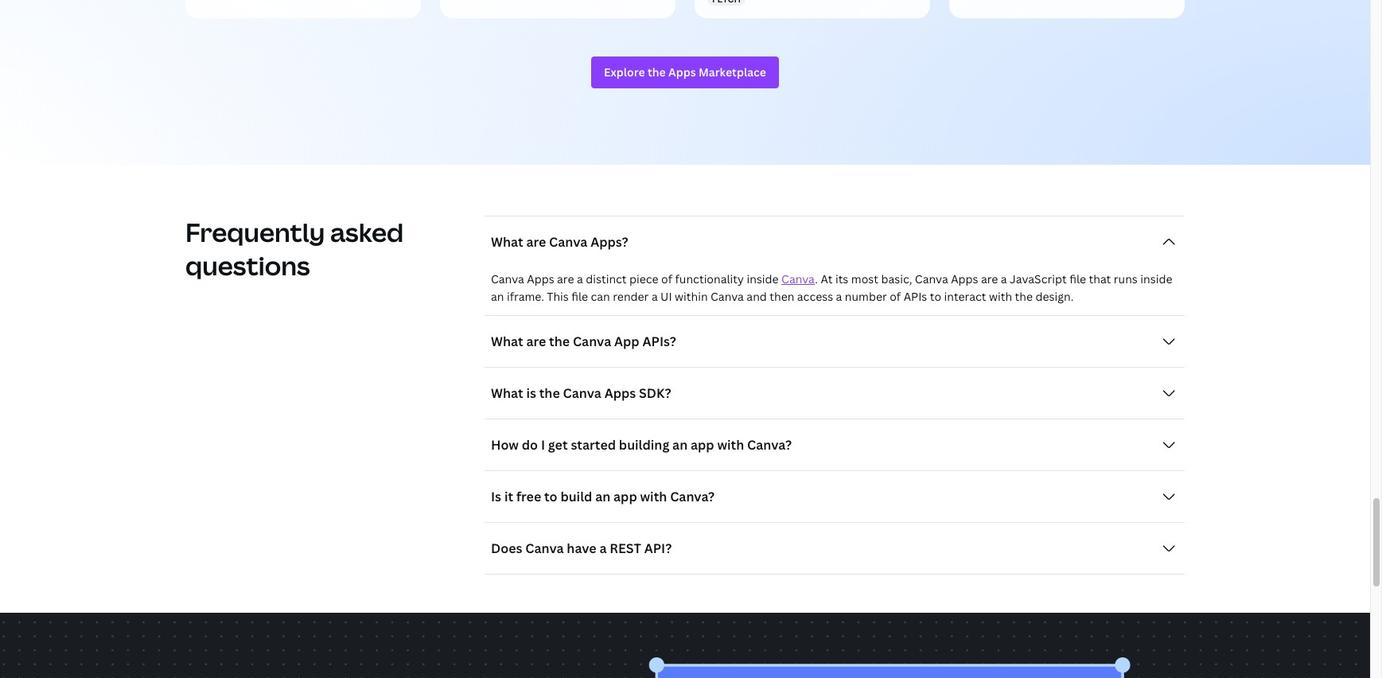 Task type: locate. For each thing, give the bounding box(es) containing it.
most
[[852, 271, 879, 287]]

app
[[615, 333, 640, 350]]

sdk?
[[639, 385, 672, 402]]

asked
[[330, 215, 404, 249]]

what are the canva app apis?
[[491, 333, 677, 350]]

an inside . at its most basic, canva apps are a javascript file that runs inside an iframe. this file can render a ui within canva and then access a number of apis to interact with the design.
[[491, 289, 504, 304]]

access
[[797, 289, 834, 304]]

explore the apps marketplace
[[604, 65, 767, 80]]

what for what is the canva apps sdk?
[[491, 385, 523, 402]]

file left that
[[1070, 271, 1087, 287]]

1 horizontal spatial inside
[[1141, 271, 1173, 287]]

what are canva apps?
[[491, 233, 629, 251]]

1 what from the top
[[491, 233, 523, 251]]

0 horizontal spatial to
[[544, 488, 558, 505]]

the
[[648, 65, 666, 80], [1015, 289, 1033, 304], [549, 333, 570, 350], [539, 385, 560, 402]]

questions
[[185, 248, 310, 283]]

the right 'explore'
[[648, 65, 666, 80]]

a right have
[[600, 540, 607, 557]]

what is the canva apps sdk? button
[[485, 377, 1185, 409]]

1 horizontal spatial file
[[1070, 271, 1087, 287]]

an
[[491, 289, 504, 304], [673, 436, 688, 454], [596, 488, 611, 505]]

2 horizontal spatial an
[[673, 436, 688, 454]]

2 vertical spatial what
[[491, 385, 523, 402]]

canva right is
[[563, 385, 602, 402]]

a left distinct
[[577, 271, 583, 287]]

0 horizontal spatial file
[[572, 289, 588, 304]]

of up ui
[[662, 271, 673, 287]]

what down the iframe.
[[491, 333, 523, 350]]

apps
[[669, 65, 696, 80], [527, 271, 555, 287], [951, 271, 979, 287], [605, 385, 636, 402]]

of down the basic,
[[890, 289, 901, 304]]

is it free to build an app with canva?
[[491, 488, 715, 505]]

1 vertical spatial of
[[890, 289, 901, 304]]

0 vertical spatial what
[[491, 233, 523, 251]]

canva
[[549, 233, 588, 251], [491, 271, 524, 287], [782, 271, 815, 287], [915, 271, 949, 287], [711, 289, 744, 304], [573, 333, 611, 350], [563, 385, 602, 402], [526, 540, 564, 557]]

what are canva apps? button
[[485, 226, 1185, 258]]

1 horizontal spatial app
[[691, 436, 715, 454]]

canva down functionality
[[711, 289, 744, 304]]

0 horizontal spatial inside
[[747, 271, 779, 287]]

to inside . at its most basic, canva apps are a javascript file that runs inside an iframe. this file can render a ui within canva and then access a number of apis to interact with the design.
[[930, 289, 942, 304]]

file
[[1070, 271, 1087, 287], [572, 289, 588, 304]]

apps up the iframe.
[[527, 271, 555, 287]]

app right building
[[691, 436, 715, 454]]

inside
[[747, 271, 779, 287], [1141, 271, 1173, 287]]

build
[[561, 488, 593, 505]]

0 vertical spatial canva?
[[748, 436, 792, 454]]

0 vertical spatial an
[[491, 289, 504, 304]]

the inside . at its most basic, canva apps are a javascript file that runs inside an iframe. this file can render a ui within canva and then access a number of apis to interact with the design.
[[1015, 289, 1033, 304]]

what up the iframe.
[[491, 233, 523, 251]]

with
[[989, 289, 1013, 304], [718, 436, 745, 454], [640, 488, 667, 505]]

i
[[541, 436, 545, 454]]

apps inside dropdown button
[[605, 385, 636, 402]]

apps up interact at the right
[[951, 271, 979, 287]]

1 vertical spatial app
[[614, 488, 637, 505]]

1 vertical spatial to
[[544, 488, 558, 505]]

piece
[[630, 271, 659, 287]]

1 horizontal spatial of
[[890, 289, 901, 304]]

file left can
[[572, 289, 588, 304]]

inside up and
[[747, 271, 779, 287]]

3 what from the top
[[491, 385, 523, 402]]

an right build
[[596, 488, 611, 505]]

are up interact at the right
[[981, 271, 999, 287]]

1 vertical spatial file
[[572, 289, 588, 304]]

1 vertical spatial with
[[718, 436, 745, 454]]

explore the apps marketplace link
[[591, 57, 779, 88]]

1 horizontal spatial an
[[596, 488, 611, 505]]

the down "this"
[[549, 333, 570, 350]]

are up the iframe.
[[526, 233, 546, 251]]

the down javascript
[[1015, 289, 1033, 304]]

is
[[491, 488, 502, 505]]

to
[[930, 289, 942, 304], [544, 488, 558, 505]]

a
[[577, 271, 583, 287], [1001, 271, 1007, 287], [652, 289, 658, 304], [836, 289, 842, 304], [600, 540, 607, 557]]

0 horizontal spatial an
[[491, 289, 504, 304]]

with inside . at its most basic, canva apps are a javascript file that runs inside an iframe. this file can render a ui within canva and then access a number of apis to interact with the design.
[[989, 289, 1013, 304]]

started
[[571, 436, 616, 454]]

1 vertical spatial an
[[673, 436, 688, 454]]

canva link
[[782, 271, 815, 287]]

1 vertical spatial what
[[491, 333, 523, 350]]

how do i get started building an app with canva? button
[[485, 429, 1185, 461]]

0 vertical spatial of
[[662, 271, 673, 287]]

an left the iframe.
[[491, 289, 504, 304]]

apps inside . at its most basic, canva apps are a javascript file that runs inside an iframe. this file can render a ui within canva and then access a number of apis to interact with the design.
[[951, 271, 979, 287]]

frequently asked questions
[[185, 215, 404, 283]]

how
[[491, 436, 519, 454]]

are down the iframe.
[[526, 333, 546, 350]]

free
[[517, 488, 541, 505]]

apis?
[[643, 333, 677, 350]]

0 vertical spatial with
[[989, 289, 1013, 304]]

canva inside dropdown button
[[549, 233, 588, 251]]

canva?
[[748, 436, 792, 454], [670, 488, 715, 505]]

what left is
[[491, 385, 523, 402]]

2 vertical spatial with
[[640, 488, 667, 505]]

are
[[526, 233, 546, 251], [557, 271, 574, 287], [981, 271, 999, 287], [526, 333, 546, 350]]

2 what from the top
[[491, 333, 523, 350]]

what inside dropdown button
[[491, 233, 523, 251]]

inside inside . at its most basic, canva apps are a javascript file that runs inside an iframe. this file can render a ui within canva and then access a number of apis to interact with the design.
[[1141, 271, 1173, 287]]

to inside dropdown button
[[544, 488, 558, 505]]

1 vertical spatial canva?
[[670, 488, 715, 505]]

2 inside from the left
[[1141, 271, 1173, 287]]

canva left the apps?
[[549, 233, 588, 251]]

what
[[491, 233, 523, 251], [491, 333, 523, 350], [491, 385, 523, 402]]

2 vertical spatial an
[[596, 488, 611, 505]]

0 horizontal spatial app
[[614, 488, 637, 505]]

does canva have a rest api? button
[[485, 533, 1185, 564]]

of
[[662, 271, 673, 287], [890, 289, 901, 304]]

to right apis at the right of the page
[[930, 289, 942, 304]]

app right build
[[614, 488, 637, 505]]

what is the canva apps sdk?
[[491, 385, 672, 402]]

apis
[[904, 289, 928, 304]]

to right free
[[544, 488, 558, 505]]

canva apps are a distinct piece of functionality inside canva
[[491, 271, 815, 287]]

2 horizontal spatial with
[[989, 289, 1013, 304]]

canva left the app
[[573, 333, 611, 350]]

a down the its
[[836, 289, 842, 304]]

the right is
[[539, 385, 560, 402]]

design.
[[1036, 289, 1074, 304]]

what for what are the canva app apis?
[[491, 333, 523, 350]]

canva left have
[[526, 540, 564, 557]]

0 vertical spatial app
[[691, 436, 715, 454]]

app
[[691, 436, 715, 454], [614, 488, 637, 505]]

apps left sdk?
[[605, 385, 636, 402]]

then
[[770, 289, 795, 304]]

an right building
[[673, 436, 688, 454]]

api?
[[644, 540, 672, 557]]

inside right runs
[[1141, 271, 1173, 287]]

. at its most basic, canva apps are a javascript file that runs inside an iframe. this file can render a ui within canva and then access a number of apis to interact with the design.
[[491, 271, 1173, 304]]

building
[[619, 436, 670, 454]]

app inside is it free to build an app with canva? dropdown button
[[614, 488, 637, 505]]

1 horizontal spatial to
[[930, 289, 942, 304]]

1 inside from the left
[[747, 271, 779, 287]]

0 vertical spatial to
[[930, 289, 942, 304]]

interact
[[944, 289, 987, 304]]



Task type: vqa. For each thing, say whether or not it's contained in the screenshot.
to to the top
yes



Task type: describe. For each thing, give the bounding box(es) containing it.
within
[[675, 289, 708, 304]]

does canva have a rest api?
[[491, 540, 672, 557]]

0 horizontal spatial with
[[640, 488, 667, 505]]

render
[[613, 289, 649, 304]]

can
[[591, 289, 610, 304]]

are inside . at its most basic, canva apps are a javascript file that runs inside an iframe. this file can render a ui within canva and then access a number of apis to interact with the design.
[[981, 271, 999, 287]]

its
[[836, 271, 849, 287]]

.
[[815, 271, 818, 287]]

what for what are canva apps?
[[491, 233, 523, 251]]

does
[[491, 540, 523, 557]]

canva up apis at the right of the page
[[915, 271, 949, 287]]

0 horizontal spatial of
[[662, 271, 673, 287]]

javascript
[[1010, 271, 1067, 287]]

apps?
[[591, 233, 629, 251]]

is
[[526, 385, 536, 402]]

do
[[522, 436, 538, 454]]

are inside dropdown button
[[526, 333, 546, 350]]

are inside dropdown button
[[526, 233, 546, 251]]

distinct
[[586, 271, 627, 287]]

app inside the how do i get started building an app with canva? dropdown button
[[691, 436, 715, 454]]

canva up the iframe.
[[491, 271, 524, 287]]

functionality
[[675, 271, 744, 287]]

and
[[747, 289, 767, 304]]

it
[[505, 488, 513, 505]]

get
[[548, 436, 568, 454]]

that
[[1089, 271, 1112, 287]]

iframe.
[[507, 289, 544, 304]]

number
[[845, 289, 887, 304]]

a left javascript
[[1001, 271, 1007, 287]]

of inside . at its most basic, canva apps are a javascript file that runs inside an iframe. this file can render a ui within canva and then access a number of apis to interact with the design.
[[890, 289, 901, 304]]

a left ui
[[652, 289, 658, 304]]

at
[[821, 271, 833, 287]]

ui
[[661, 289, 672, 304]]

how do i get started building an app with canva?
[[491, 436, 792, 454]]

what are the canva app apis? button
[[485, 326, 1185, 357]]

frequently
[[185, 215, 325, 249]]

rest
[[610, 540, 641, 557]]

runs
[[1114, 271, 1138, 287]]

have
[[567, 540, 597, 557]]

basic,
[[882, 271, 913, 287]]

0 horizontal spatial canva?
[[670, 488, 715, 505]]

is it free to build an app with canva? button
[[485, 481, 1185, 513]]

are up "this"
[[557, 271, 574, 287]]

1 horizontal spatial with
[[718, 436, 745, 454]]

explore
[[604, 65, 645, 80]]

0 vertical spatial file
[[1070, 271, 1087, 287]]

a inside dropdown button
[[600, 540, 607, 557]]

1 horizontal spatial canva?
[[748, 436, 792, 454]]

marketplace
[[699, 65, 767, 80]]

apps left marketplace
[[669, 65, 696, 80]]

canva up the then
[[782, 271, 815, 287]]

this
[[547, 289, 569, 304]]



